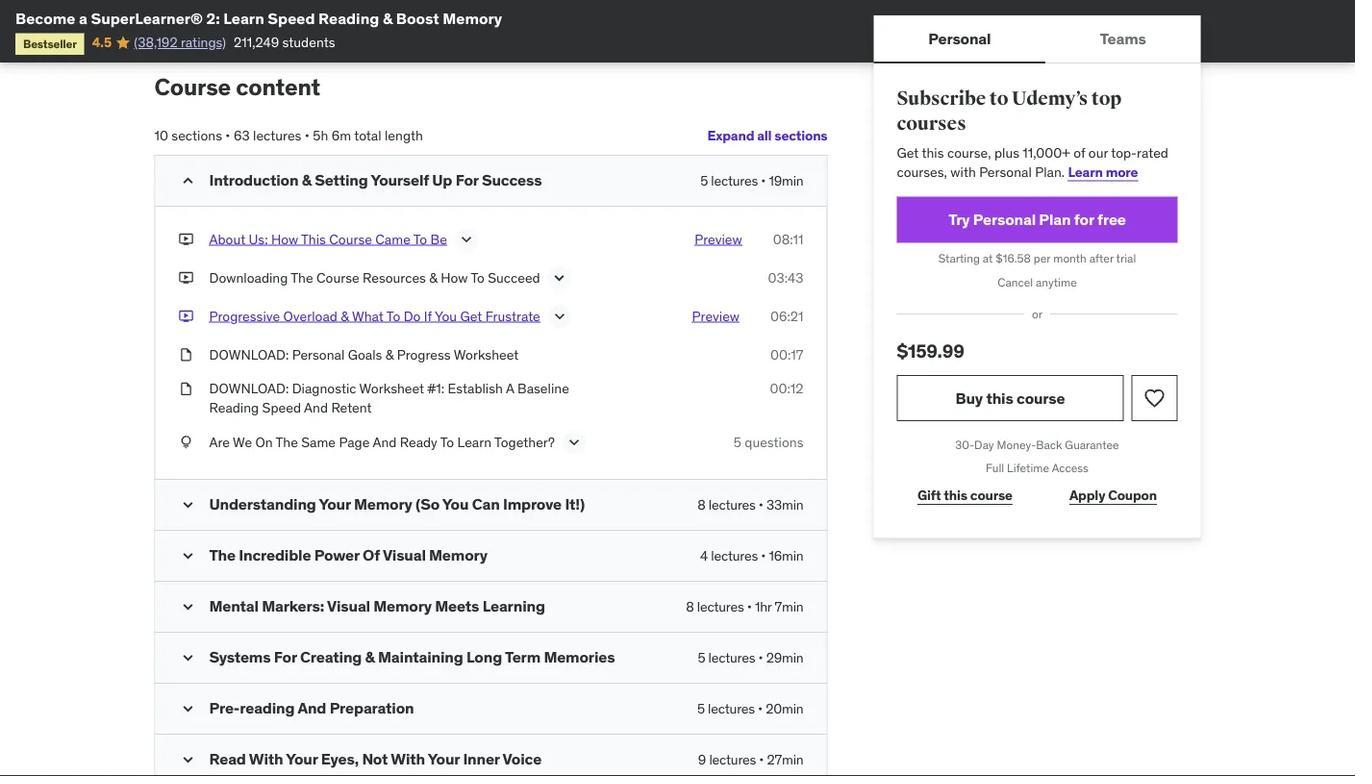 Task type: locate. For each thing, give the bounding box(es) containing it.
2 vertical spatial show lecture description image
[[565, 433, 584, 452]]

memory up systems for creating & maintaining long term memories
[[374, 596, 432, 616]]

try personal plan for free link
[[897, 197, 1178, 243]]

1 vertical spatial how
[[441, 269, 468, 286]]

2 vertical spatial course
[[317, 269, 360, 286]]

0 vertical spatial xsmall image
[[178, 230, 194, 249]]

personal
[[929, 28, 991, 48], [980, 163, 1032, 180], [974, 210, 1036, 229], [292, 346, 345, 363]]

5 down expand
[[701, 172, 708, 189]]

0 vertical spatial how
[[271, 231, 298, 248]]

1 vertical spatial small image
[[178, 750, 198, 770]]

same
[[301, 433, 336, 451]]

and right reading at left bottom
[[298, 698, 326, 718]]

visual down the incredible power of visual memory in the bottom left of the page
[[327, 596, 370, 616]]

term
[[505, 647, 541, 667]]

lectures right 9
[[709, 751, 756, 768]]

with
[[951, 163, 976, 180]]

top
[[1092, 87, 1122, 111]]

preview down 5 lectures • 19min
[[695, 231, 742, 248]]

and down diagnostic
[[304, 399, 328, 416]]

students
[[283, 34, 335, 51]]

0 horizontal spatial how
[[271, 231, 298, 248]]

8 lectures • 33min
[[698, 496, 804, 513]]

1 small image from the top
[[178, 546, 198, 566]]

4 small image from the top
[[178, 648, 198, 668]]

progress
[[397, 346, 451, 363]]

5 for pre-reading and preparation
[[698, 700, 705, 717]]

lectures left 33min
[[709, 496, 756, 513]]

0 horizontal spatial get
[[460, 307, 482, 325]]

0 vertical spatial preview
[[695, 231, 742, 248]]

2 small image from the top
[[178, 495, 198, 515]]

preparation
[[330, 698, 414, 718]]

0 horizontal spatial worksheet
[[359, 380, 424, 398]]

lectures
[[253, 127, 302, 144], [711, 172, 758, 189], [709, 496, 756, 513], [711, 547, 758, 564], [697, 598, 744, 615], [709, 649, 756, 666], [708, 700, 755, 717], [709, 751, 756, 768]]

a
[[506, 380, 514, 398]]

personal inside button
[[929, 28, 991, 48]]

sections right the 10
[[172, 127, 222, 144]]

5 small image from the top
[[178, 699, 198, 719]]

1 vertical spatial xsmall image
[[178, 307, 194, 326]]

to
[[414, 231, 427, 248], [471, 269, 485, 286], [387, 307, 401, 325], [440, 433, 454, 451]]

5 lectures • 29min
[[698, 649, 804, 666]]

page
[[339, 433, 370, 451]]

small image left 'pre-'
[[178, 699, 198, 719]]

download: up we at the left bottom
[[209, 380, 289, 398]]

1 vertical spatial course
[[329, 231, 372, 248]]

cancel
[[998, 275, 1034, 290]]

of
[[1074, 144, 1086, 161]]

your left 'eyes,'
[[286, 749, 318, 769]]

overload
[[283, 307, 338, 325]]

introduction
[[209, 170, 299, 190]]

1 vertical spatial course
[[971, 487, 1013, 504]]

lectures left the 1hr
[[697, 598, 744, 615]]

small image left incredible on the left bottom of the page
[[178, 546, 198, 566]]

small image left the mental
[[178, 597, 198, 617]]

0 horizontal spatial reading
[[209, 399, 259, 416]]

sections right all
[[775, 127, 828, 144]]

worksheet down goals
[[359, 380, 424, 398]]

course down 'full'
[[971, 487, 1013, 504]]

course inside button
[[329, 231, 372, 248]]

1 horizontal spatial 8
[[698, 496, 706, 513]]

0 vertical spatial visual
[[383, 545, 426, 565]]

19min
[[769, 172, 804, 189]]

• for understanding your memory (so you can improve it!)
[[759, 496, 764, 513]]

memory right boost
[[443, 8, 502, 28]]

personal up $16.58
[[974, 210, 1036, 229]]

sections inside dropdown button
[[775, 127, 828, 144]]

understanding
[[209, 494, 316, 514]]

this inside get this course, plus 11,000+ of our top-rated courses, with personal plan.
[[922, 144, 944, 161]]

small image left read
[[178, 750, 198, 770]]

• left 29min
[[759, 649, 763, 666]]

preview left 06:21
[[692, 307, 740, 325]]

xsmall image
[[178, 269, 194, 287], [178, 346, 194, 364], [178, 433, 194, 452]]

learn up 211,249
[[223, 8, 264, 28]]

1 xsmall image from the top
[[178, 230, 194, 249]]

to left do
[[387, 307, 401, 325]]

xsmall image
[[178, 230, 194, 249], [178, 307, 194, 326], [178, 380, 194, 399]]

success
[[482, 170, 542, 190]]

the up overload
[[291, 269, 313, 286]]

learn
[[223, 8, 264, 28], [1069, 163, 1103, 180], [458, 433, 492, 451]]

lectures down 8 lectures • 1hr 7min
[[709, 649, 756, 666]]

you
[[435, 307, 457, 325], [442, 494, 469, 514]]

creating
[[300, 647, 362, 667]]

0 horizontal spatial course
[[971, 487, 1013, 504]]

small image left "understanding"
[[178, 495, 198, 515]]

speed up 'on'
[[262, 399, 301, 416]]

1 vertical spatial reading
[[209, 399, 259, 416]]

about
[[209, 231, 246, 248]]

29min
[[767, 649, 804, 666]]

lectures down expand
[[711, 172, 758, 189]]

1 horizontal spatial worksheet
[[454, 346, 519, 363]]

downloading
[[209, 269, 288, 286]]

this right gift
[[944, 487, 968, 504]]

how inside button
[[271, 231, 298, 248]]

1 horizontal spatial course
[[1017, 388, 1066, 408]]

0 horizontal spatial learn
[[223, 8, 264, 28]]

2 vertical spatial xsmall image
[[178, 433, 194, 452]]

course inside gift this course link
[[971, 487, 1013, 504]]

xsmall image for 08:11
[[178, 230, 194, 249]]

1 vertical spatial xsmall image
[[178, 346, 194, 364]]

1 vertical spatial this
[[987, 388, 1014, 408]]

2 vertical spatial learn
[[458, 433, 492, 451]]

• left the 16min
[[761, 547, 766, 564]]

access
[[1052, 461, 1089, 476]]

course down ratings)
[[154, 72, 231, 101]]

this right "buy"
[[987, 388, 1014, 408]]

download: down progressive
[[209, 346, 289, 363]]

get left frustrate
[[460, 307, 482, 325]]

visual right of
[[383, 545, 426, 565]]

apply coupon button
[[1049, 477, 1178, 515]]

2 download: from the top
[[209, 380, 289, 398]]

2 xsmall image from the top
[[178, 346, 194, 364]]

tab list containing personal
[[874, 15, 1201, 64]]

course,
[[948, 144, 992, 161]]

how right "us:"
[[271, 231, 298, 248]]

become a superlearner® 2: learn speed reading & boost memory
[[15, 8, 502, 28]]

improve
[[503, 494, 562, 514]]

0 vertical spatial xsmall image
[[178, 269, 194, 287]]

on
[[255, 433, 273, 451]]

small image for introduction
[[178, 171, 198, 191]]

2 vertical spatial this
[[944, 487, 968, 504]]

0 vertical spatial small image
[[178, 546, 198, 566]]

2 small image from the top
[[178, 750, 198, 770]]

show lecture description image right together?
[[565, 433, 584, 452]]

tab list
[[874, 15, 1201, 64]]

0 horizontal spatial for
[[274, 647, 297, 667]]

and right page
[[373, 433, 397, 451]]

not
[[362, 749, 388, 769]]

0 horizontal spatial sections
[[172, 127, 222, 144]]

small image left systems
[[178, 648, 198, 668]]

1 vertical spatial preview
[[692, 307, 740, 325]]

reading inside download: diagnostic worksheet #1: establish a baseline reading speed and retent
[[209, 399, 259, 416]]

(38,192
[[134, 34, 178, 51]]

are
[[209, 433, 230, 451]]

5 up 9
[[698, 700, 705, 717]]

personal button
[[874, 15, 1046, 62]]

buy this course button
[[897, 375, 1124, 421]]

for right up
[[456, 170, 479, 190]]

free
[[1098, 210, 1127, 229]]

1 small image from the top
[[178, 171, 198, 191]]

learn left together?
[[458, 433, 492, 451]]

or
[[1032, 307, 1043, 321]]

your left inner
[[428, 749, 460, 769]]

reading
[[240, 698, 295, 718]]

we
[[233, 433, 252, 451]]

• left 33min
[[759, 496, 764, 513]]

the up the mental
[[209, 545, 236, 565]]

speed inside download: diagnostic worksheet #1: establish a baseline reading speed and retent
[[262, 399, 301, 416]]

show lecture description image right be
[[457, 230, 476, 249]]

lectures right 4 at the bottom of the page
[[711, 547, 758, 564]]

1 vertical spatial learn
[[1069, 163, 1103, 180]]

1 horizontal spatial sections
[[775, 127, 828, 144]]

• left 20min
[[758, 700, 763, 717]]

this for buy
[[987, 388, 1014, 408]]

5 down 8 lectures • 1hr 7min
[[698, 649, 706, 666]]

you right (so
[[442, 494, 469, 514]]

and inside download: diagnostic worksheet #1: establish a baseline reading speed and retent
[[304, 399, 328, 416]]

gift this course link
[[897, 477, 1034, 515]]

to left be
[[414, 231, 427, 248]]

3 xsmall image from the top
[[178, 433, 194, 452]]

• left 19min
[[761, 172, 766, 189]]

0 horizontal spatial your
[[286, 749, 318, 769]]

1 horizontal spatial get
[[897, 144, 919, 161]]

0 vertical spatial speed
[[268, 8, 315, 28]]

be
[[431, 231, 447, 248]]

this inside button
[[987, 388, 1014, 408]]

0 vertical spatial 8
[[698, 496, 706, 513]]

show lecture description image
[[457, 230, 476, 249], [550, 269, 569, 288], [565, 433, 584, 452]]

this for gift
[[944, 487, 968, 504]]

course for gift this course
[[971, 487, 1013, 504]]

for right systems
[[274, 647, 297, 667]]

get up courses,
[[897, 144, 919, 161]]

speed up 211,249 students
[[268, 8, 315, 28]]

1 download: from the top
[[209, 346, 289, 363]]

the
[[291, 269, 313, 286], [276, 433, 298, 451], [209, 545, 236, 565]]

1 vertical spatial worksheet
[[359, 380, 424, 398]]

1 vertical spatial get
[[460, 307, 482, 325]]

the right 'on'
[[276, 433, 298, 451]]

lectures for read with your eyes, not with your inner voice
[[709, 751, 756, 768]]

03:43
[[768, 269, 804, 286]]

gift
[[918, 487, 941, 504]]

buy
[[956, 388, 983, 408]]

your up the power
[[319, 494, 351, 514]]

with right not
[[391, 749, 425, 769]]

1 vertical spatial download:
[[209, 380, 289, 398]]

1 sections from the left
[[775, 127, 828, 144]]

0 vertical spatial course
[[1017, 388, 1066, 408]]

9 lectures • 27min
[[698, 751, 804, 768]]

1 horizontal spatial with
[[391, 749, 425, 769]]

1 xsmall image from the top
[[178, 269, 194, 287]]

2 vertical spatial xsmall image
[[178, 380, 194, 399]]

with right read
[[249, 749, 283, 769]]

1hr
[[755, 598, 772, 615]]

& left boost
[[383, 8, 393, 28]]

1 vertical spatial the
[[276, 433, 298, 451]]

0 vertical spatial and
[[304, 399, 328, 416]]

8 for mental markers: visual memory meets learning
[[686, 598, 694, 615]]

of
[[363, 545, 380, 565]]

small image
[[178, 546, 198, 566], [178, 750, 198, 770]]

reading up students
[[319, 8, 379, 28]]

8 up 4 at the bottom of the page
[[698, 496, 706, 513]]

1 vertical spatial 8
[[686, 598, 694, 615]]

memories
[[544, 647, 615, 667]]

7min
[[775, 598, 804, 615]]

memory left (so
[[354, 494, 413, 514]]

you right if
[[435, 307, 457, 325]]

expand all sections
[[708, 127, 828, 144]]

course down about us: how this course came to be button on the left top of the page
[[317, 269, 360, 286]]

baseline
[[518, 380, 569, 398]]

our
[[1089, 144, 1109, 161]]

small image
[[178, 171, 198, 191], [178, 495, 198, 515], [178, 597, 198, 617], [178, 648, 198, 668], [178, 699, 198, 719]]

lectures left 20min
[[708, 700, 755, 717]]

reading up we at the left bottom
[[209, 399, 259, 416]]

personal up subscribe
[[929, 28, 991, 48]]

• for systems for creating & maintaining long term memories
[[759, 649, 763, 666]]

inner
[[463, 749, 500, 769]]

lectures for mental markers: visual memory meets learning
[[697, 598, 744, 615]]

1 vertical spatial for
[[274, 647, 297, 667]]

diagnostic
[[292, 380, 356, 398]]

do
[[404, 307, 421, 325]]

how down be
[[441, 269, 468, 286]]

• left 27min
[[760, 751, 764, 768]]

1 vertical spatial show lecture description image
[[550, 269, 569, 288]]

preview for 08:11
[[695, 231, 742, 248]]

progressive overload & what to do if you get frustrate
[[209, 307, 541, 325]]

course right this
[[329, 231, 372, 248]]

get
[[897, 144, 919, 161], [460, 307, 482, 325]]

0 vertical spatial you
[[435, 307, 457, 325]]

0 vertical spatial download:
[[209, 346, 289, 363]]

1 horizontal spatial for
[[456, 170, 479, 190]]

2 xsmall image from the top
[[178, 307, 194, 326]]

course content
[[154, 72, 320, 101]]

1 horizontal spatial reading
[[319, 8, 379, 28]]

5 lectures • 19min
[[701, 172, 804, 189]]

course inside 'buy this course' button
[[1017, 388, 1066, 408]]

8 left the 1hr
[[686, 598, 694, 615]]

0 horizontal spatial with
[[249, 749, 283, 769]]

3 xsmall image from the top
[[178, 380, 194, 399]]

course up back
[[1017, 388, 1066, 408]]

preview for 06:21
[[692, 307, 740, 325]]

starting
[[939, 251, 980, 266]]

1 vertical spatial speed
[[262, 399, 301, 416]]

worksheet up establish
[[454, 346, 519, 363]]

coupon
[[1109, 487, 1157, 504]]

small image for pre-
[[178, 699, 198, 719]]

1 horizontal spatial how
[[441, 269, 468, 286]]

to left succeed on the left
[[471, 269, 485, 286]]

small image left introduction
[[178, 171, 198, 191]]

30-day money-back guarantee full lifetime access
[[956, 437, 1120, 476]]

1 vertical spatial visual
[[327, 596, 370, 616]]

download: inside download: diagnostic worksheet #1: establish a baseline reading speed and retent
[[209, 380, 289, 398]]

0 horizontal spatial 8
[[686, 598, 694, 615]]

1 horizontal spatial visual
[[383, 545, 426, 565]]

1 horizontal spatial your
[[319, 494, 351, 514]]

day
[[975, 437, 995, 452]]

0 horizontal spatial visual
[[327, 596, 370, 616]]

0 vertical spatial learn
[[223, 8, 264, 28]]

3 small image from the top
[[178, 597, 198, 617]]

this up courses,
[[922, 144, 944, 161]]

personal down the plus
[[980, 163, 1032, 180]]

learn down of
[[1069, 163, 1103, 180]]

• left the 1hr
[[747, 598, 752, 615]]

1 vertical spatial and
[[373, 433, 397, 451]]

try
[[949, 210, 970, 229]]

show lecture description image up show lecture description icon
[[550, 269, 569, 288]]

pre-
[[209, 698, 240, 718]]

reading
[[319, 8, 379, 28], [209, 399, 259, 416]]

all
[[757, 127, 772, 144]]

0 vertical spatial get
[[897, 144, 919, 161]]

4 lectures • 16min
[[701, 547, 804, 564]]

superlearner®
[[91, 8, 203, 28]]

0 vertical spatial this
[[922, 144, 944, 161]]



Task type: describe. For each thing, give the bounding box(es) containing it.
5 for systems for creating & maintaining long term memories
[[698, 649, 706, 666]]

2:
[[206, 8, 220, 28]]

us:
[[249, 231, 268, 248]]

plan
[[1039, 210, 1071, 229]]

systems
[[209, 647, 271, 667]]

teams button
[[1046, 15, 1201, 62]]

0 vertical spatial the
[[291, 269, 313, 286]]

1 with from the left
[[249, 749, 283, 769]]

2 horizontal spatial learn
[[1069, 163, 1103, 180]]

download: personal goals & progress worksheet
[[209, 346, 519, 363]]

memory up meets on the bottom left of the page
[[429, 545, 488, 565]]

personal inside get this course, plus 11,000+ of our top-rated courses, with personal plan.
[[980, 163, 1032, 180]]

2 vertical spatial and
[[298, 698, 326, 718]]

5 left questions
[[734, 433, 742, 451]]

long
[[467, 647, 502, 667]]

• for read with your eyes, not with your inner voice
[[760, 751, 764, 768]]

length
[[385, 127, 423, 144]]

establish
[[448, 380, 503, 398]]

$16.58
[[996, 251, 1031, 266]]

(so
[[416, 494, 440, 514]]

0 vertical spatial course
[[154, 72, 231, 101]]

lectures for understanding your memory (so you can improve it!)
[[709, 496, 756, 513]]

starting at $16.58 per month after trial cancel anytime
[[939, 251, 1137, 290]]

lectures for introduction & setting yourself up for success
[[711, 172, 758, 189]]

• for introduction & setting yourself up for success
[[761, 172, 766, 189]]

lectures for systems for creating & maintaining long term memories
[[709, 649, 756, 666]]

lectures right 63
[[253, 127, 302, 144]]

& right creating at the bottom of page
[[365, 647, 375, 667]]

0 vertical spatial for
[[456, 170, 479, 190]]

08:11
[[773, 231, 804, 248]]

2 with from the left
[[391, 749, 425, 769]]

small image for the
[[178, 546, 198, 566]]

show lecture description image for are we on the same page and ready to learn together?
[[565, 433, 584, 452]]

1 vertical spatial you
[[442, 494, 469, 514]]

try personal plan for free
[[949, 210, 1127, 229]]

worksheet inside download: diagnostic worksheet #1: establish a baseline reading speed and retent
[[359, 380, 424, 398]]

10 sections • 63 lectures • 5h 6m total length
[[154, 127, 423, 144]]

wishlist image
[[1144, 387, 1167, 410]]

small image for mental
[[178, 597, 198, 617]]

• left '5h 6m' at left
[[305, 127, 310, 144]]

& left setting
[[302, 170, 312, 190]]

• left 63
[[225, 127, 230, 144]]

anytime
[[1036, 275, 1077, 290]]

4.5
[[92, 34, 112, 51]]

per
[[1034, 251, 1051, 266]]

voice
[[503, 749, 542, 769]]

meets
[[435, 596, 479, 616]]

show lecture description image for downloading the course resources & how to succeed
[[550, 269, 569, 288]]

this
[[301, 231, 326, 248]]

maintaining
[[378, 647, 463, 667]]

10
[[154, 127, 168, 144]]

gift this course
[[918, 487, 1013, 504]]

5 lectures • 20min
[[698, 700, 804, 717]]

came
[[376, 231, 411, 248]]

at
[[983, 251, 993, 266]]

211,249 students
[[234, 34, 335, 51]]

download: for download: personal goals & progress worksheet
[[209, 346, 289, 363]]

udemy's
[[1012, 87, 1088, 111]]

• for the incredible power of visual memory
[[761, 547, 766, 564]]

content
[[236, 72, 320, 101]]

understanding your memory (so you can improve it!)
[[209, 494, 585, 514]]

$159.99
[[897, 339, 965, 362]]

box image
[[425, 0, 489, 34]]

read
[[209, 749, 246, 769]]

bestseller
[[23, 36, 77, 51]]

63
[[234, 127, 250, 144]]

xsmall image for 06:21
[[178, 307, 194, 326]]

mental
[[209, 596, 259, 616]]

• for pre-reading and preparation
[[758, 700, 763, 717]]

5 for introduction & setting yourself up for success
[[701, 172, 708, 189]]

nasdaq image
[[171, 0, 281, 34]]

plan.
[[1035, 163, 1065, 180]]

#1:
[[428, 380, 445, 398]]

trial
[[1117, 251, 1137, 266]]

1 horizontal spatial learn
[[458, 433, 492, 451]]

33min
[[767, 496, 804, 513]]

full
[[986, 461, 1005, 476]]

are we on the same page and ready to learn together?
[[209, 433, 555, 451]]

it!)
[[565, 494, 585, 514]]

setting
[[315, 170, 368, 190]]

0 vertical spatial show lecture description image
[[457, 230, 476, 249]]

retent
[[331, 399, 372, 416]]

xsmall image for downloading
[[178, 269, 194, 287]]

the incredible power of visual memory
[[209, 545, 488, 565]]

top-
[[1112, 144, 1137, 161]]

16min
[[769, 547, 804, 564]]

& left "what"
[[341, 307, 349, 325]]

get inside get this course, plus 11,000+ of our top-rated courses, with personal plan.
[[897, 144, 919, 161]]

downloading the course resources & how to succeed
[[209, 269, 540, 286]]

xsmall image for are
[[178, 433, 194, 452]]

8 for understanding your memory (so you can improve it!)
[[698, 496, 706, 513]]

to inside button
[[414, 231, 427, 248]]

what
[[352, 307, 384, 325]]

00:17
[[771, 346, 804, 363]]

to right ready
[[440, 433, 454, 451]]

show lecture description image
[[550, 307, 569, 326]]

• for mental markers: visual memory meets learning
[[747, 598, 752, 615]]

2 horizontal spatial your
[[428, 749, 460, 769]]

total
[[354, 127, 382, 144]]

personal up diagnostic
[[292, 346, 345, 363]]

subscribe to udemy's top courses
[[897, 87, 1122, 135]]

this for get
[[922, 144, 944, 161]]

apply
[[1070, 487, 1106, 504]]

lectures for the incredible power of visual memory
[[711, 547, 758, 564]]

become
[[15, 8, 75, 28]]

small image for understanding
[[178, 495, 198, 515]]

30-
[[956, 437, 975, 452]]

small image for read
[[178, 750, 198, 770]]

download: for download: diagnostic worksheet #1: establish a baseline reading speed and retent
[[209, 380, 289, 398]]

mental markers: visual memory meets learning
[[209, 596, 545, 616]]

systems for creating & maintaining long term memories
[[209, 647, 615, 667]]

ready
[[400, 433, 438, 451]]

& right goals
[[386, 346, 394, 363]]

06:21
[[771, 307, 804, 325]]

goals
[[348, 346, 382, 363]]

& up if
[[429, 269, 438, 286]]

volkswagen image
[[332, 0, 374, 34]]

5 questions
[[734, 433, 804, 451]]

more
[[1106, 163, 1139, 180]]

if
[[424, 307, 432, 325]]

5h 6m
[[313, 127, 351, 144]]

resources
[[363, 269, 426, 286]]

back
[[1036, 437, 1063, 452]]

11,000+
[[1023, 144, 1071, 161]]

incredible
[[239, 545, 311, 565]]

0 vertical spatial worksheet
[[454, 346, 519, 363]]

course for buy this course
[[1017, 388, 1066, 408]]

2 sections from the left
[[172, 127, 222, 144]]

2 vertical spatial the
[[209, 545, 236, 565]]

0 vertical spatial reading
[[319, 8, 379, 28]]

small image for systems
[[178, 648, 198, 668]]

introduction & setting yourself up for success
[[209, 170, 542, 190]]

together?
[[495, 433, 555, 451]]

rated
[[1137, 144, 1169, 161]]

pre-reading and preparation
[[209, 698, 414, 718]]

teams
[[1101, 28, 1147, 48]]

lectures for pre-reading and preparation
[[708, 700, 755, 717]]



Task type: vqa. For each thing, say whether or not it's contained in the screenshot.


